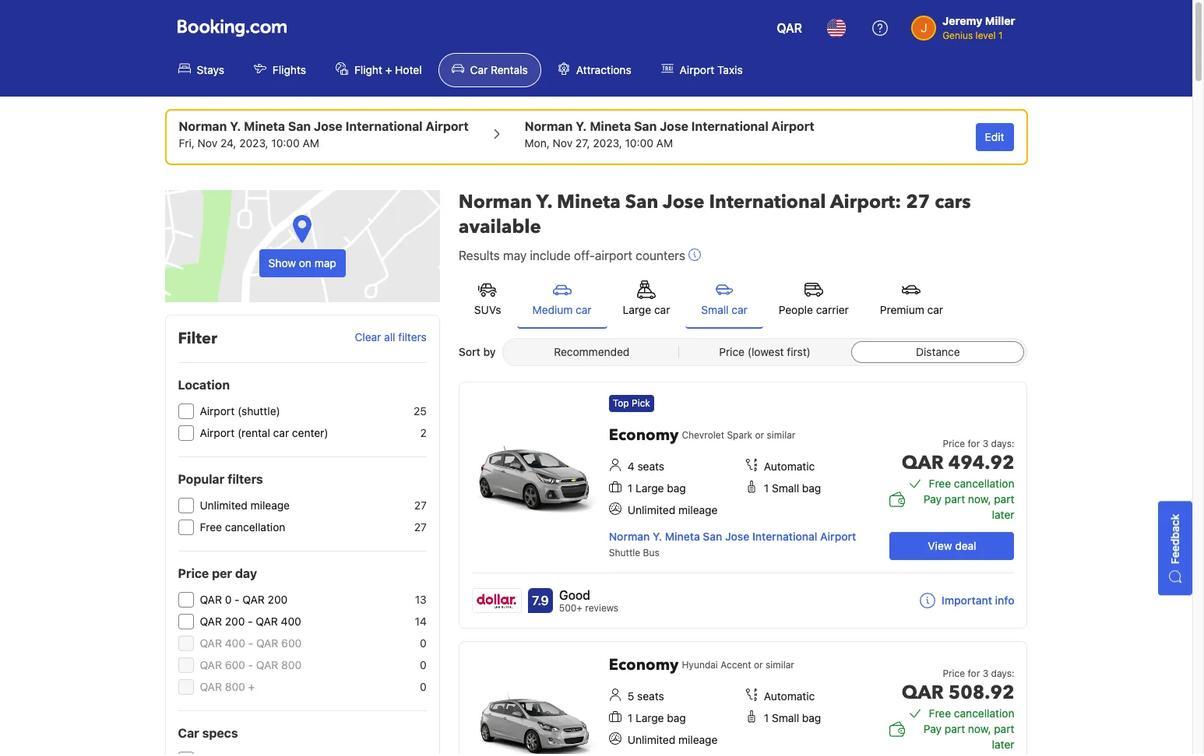 Task type: locate. For each thing, give the bounding box(es) containing it.
- up qar 400 - qar 600
[[248, 615, 253, 628]]

car right premium
[[928, 303, 944, 316]]

y. inside 'norman y. mineta san jose international airport shuttle bus'
[[653, 530, 663, 543]]

level
[[976, 30, 996, 41]]

1 horizontal spatial nov
[[553, 136, 573, 150]]

1 horizontal spatial car
[[470, 63, 488, 76]]

0 vertical spatial days:
[[992, 438, 1015, 450]]

1 horizontal spatial 2023,
[[593, 136, 623, 150]]

0 vertical spatial pay
[[924, 493, 942, 506]]

cancellation for 27
[[225, 521, 286, 534]]

jose
[[314, 119, 343, 133], [660, 119, 689, 133], [663, 189, 705, 215], [726, 530, 750, 543]]

price per day
[[178, 567, 257, 581]]

2 0 from the top
[[420, 659, 427, 672]]

1 vertical spatial free
[[200, 521, 222, 534]]

0 vertical spatial qar 600
[[256, 637, 302, 650]]

mileage up the norman y. mineta san jose international airport button
[[679, 503, 718, 517]]

+ for flight
[[386, 63, 392, 76]]

0 vertical spatial qar 400
[[256, 615, 301, 628]]

27 for free cancellation
[[414, 521, 427, 534]]

- up qar 600 - qar 800
[[248, 637, 253, 650]]

0 vertical spatial 27
[[907, 189, 931, 215]]

similar inside economy chevrolet spark or similar
[[767, 429, 796, 441]]

nov left 27,
[[553, 136, 573, 150]]

days: inside "price for 3 days: qar 508.92"
[[992, 668, 1015, 680]]

am inside "norman y. mineta san jose international airport fri, nov 24, 2023, 10:00 am"
[[303, 136, 319, 150]]

mineta inside "norman y. mineta san jose international airport fri, nov 24, 2023, 10:00 am"
[[244, 119, 285, 133]]

1 horizontal spatial qar 600
[[256, 637, 302, 650]]

days:
[[992, 438, 1015, 450], [992, 668, 1015, 680]]

1 horizontal spatial am
[[657, 136, 673, 150]]

filters
[[398, 331, 427, 344], [228, 472, 263, 486]]

qar 400 down qar 200 - qar 400
[[200, 637, 245, 650]]

car inside skip to main content element
[[470, 63, 488, 76]]

- for qar 600
[[248, 637, 253, 650]]

- right 'qar 0'
[[235, 593, 240, 606]]

skip to main content element
[[0, 0, 1193, 97]]

now, down qar 508.92
[[969, 722, 992, 736]]

price inside "price for 3 days: qar 508.92"
[[943, 668, 966, 680]]

2023,
[[239, 136, 269, 150], [593, 136, 623, 150]]

1 vertical spatial days:
[[992, 668, 1015, 680]]

important
[[942, 594, 993, 607]]

3 up qar 494.92
[[983, 438, 989, 450]]

norman for available
[[459, 189, 532, 215]]

0 vertical spatial small
[[702, 303, 729, 316]]

2 pay from the top
[[924, 722, 942, 736]]

2 nov from the left
[[553, 136, 573, 150]]

now,
[[969, 493, 992, 506], [969, 722, 992, 736]]

2 vertical spatial small
[[772, 712, 800, 725]]

- for qar 800
[[248, 659, 253, 672]]

qar 800
[[256, 659, 302, 672], [200, 680, 245, 694]]

0 vertical spatial free cancellation
[[929, 477, 1015, 490]]

price for 3 days: qar 494.92
[[902, 438, 1015, 476]]

1 vertical spatial automatic
[[764, 690, 815, 703]]

product card group
[[459, 382, 1034, 629], [459, 641, 1028, 754]]

people
[[779, 303, 814, 316]]

pick-up date element
[[179, 136, 469, 151]]

price for price per day
[[178, 567, 209, 581]]

feedback button
[[1159, 502, 1193, 596]]

27 for unlimited mileage
[[414, 499, 427, 512]]

unlimited mileage down 5 seats
[[628, 733, 718, 747]]

2 product card group from the top
[[459, 641, 1028, 754]]

0 vertical spatial product card group
[[459, 382, 1034, 629]]

later down qar 508.92
[[993, 738, 1015, 751]]

qar 600 up qar 600 - qar 800
[[256, 637, 302, 650]]

unlimited down popular filters
[[200, 499, 248, 512]]

1 vertical spatial economy
[[609, 655, 679, 676]]

1 nov from the left
[[198, 136, 218, 150]]

may
[[503, 249, 527, 263]]

qar 200 down 'qar 0'
[[200, 615, 245, 628]]

airport inside "norman y. mineta san jose international airport fri, nov 24, 2023, 10:00 am"
[[426, 119, 469, 133]]

1 vertical spatial cancellation
[[225, 521, 286, 534]]

free cancellation for qar 508.92
[[929, 707, 1015, 720]]

pay down qar 508.92
[[924, 722, 942, 736]]

1 vertical spatial small
[[772, 482, 800, 495]]

important info
[[942, 594, 1015, 607]]

norman up results
[[459, 189, 532, 215]]

0 vertical spatial 1 large bag
[[628, 482, 686, 495]]

drop-off date element
[[525, 136, 815, 151]]

- for qar 400
[[248, 615, 253, 628]]

filters right popular
[[228, 472, 263, 486]]

unlimited
[[200, 499, 248, 512], [628, 503, 676, 517], [628, 733, 676, 747]]

1 economy from the top
[[609, 425, 679, 446]]

+ inside skip to main content element
[[386, 63, 392, 76]]

car for car specs
[[178, 726, 199, 740]]

norman y. mineta san jose international airport group down the airport taxis link
[[525, 117, 815, 151]]

norman inside norman y. mineta san jose international airport mon, nov 27, 2023, 10:00 am
[[525, 119, 573, 133]]

pay for qar 494.92
[[924, 493, 942, 506]]

days: for qar 494.92
[[992, 438, 1015, 450]]

1 now, from the top
[[969, 493, 992, 506]]

premium car
[[881, 303, 944, 316]]

1 large bag for 4 seats
[[628, 482, 686, 495]]

y. up bus
[[653, 530, 663, 543]]

2 automatic from the top
[[764, 690, 815, 703]]

0 vertical spatial free
[[929, 477, 952, 490]]

10:00 for norman y. mineta san jose international airport fri, nov 24, 2023, 10:00 am
[[272, 136, 300, 150]]

cancellation for qar 508.92
[[955, 707, 1015, 720]]

flight + hotel
[[355, 63, 422, 76]]

shuttle
[[609, 547, 641, 559]]

+ left the hotel
[[386, 63, 392, 76]]

days: up qar 494.92
[[992, 438, 1015, 450]]

2 days: from the top
[[992, 668, 1015, 680]]

qar 600
[[256, 637, 302, 650], [200, 659, 245, 672]]

free cancellation up day
[[200, 521, 286, 534]]

per
[[212, 567, 232, 581]]

2 vertical spatial large
[[636, 712, 664, 725]]

unlimited up bus
[[628, 503, 676, 517]]

1 vertical spatial 27
[[414, 499, 427, 512]]

1 0 from the top
[[420, 637, 427, 650]]

1 1 small bag from the top
[[764, 482, 822, 495]]

for up qar 508.92
[[968, 668, 981, 680]]

y. inside "norman y. mineta san jose international airport: 27 cars available"
[[537, 189, 553, 215]]

qar 200
[[243, 593, 288, 606], [200, 615, 245, 628]]

norman inside "norman y. mineta san jose international airport: 27 cars available"
[[459, 189, 532, 215]]

1 vertical spatial qar 200
[[200, 615, 245, 628]]

0 vertical spatial pay part now, part later
[[924, 493, 1015, 521]]

0 vertical spatial later
[[993, 508, 1015, 521]]

san inside "norman y. mineta san jose international airport: 27 cars available"
[[626, 189, 659, 215]]

pay part now, part later for qar 508.92
[[924, 722, 1015, 751]]

nov
[[198, 136, 218, 150], [553, 136, 573, 150]]

1 vertical spatial filters
[[228, 472, 263, 486]]

0 horizontal spatial qar 400
[[200, 637, 245, 650]]

large down 4 seats
[[636, 482, 664, 495]]

0 horizontal spatial qar 800
[[200, 680, 245, 694]]

nov inside "norman y. mineta san jose international airport fri, nov 24, 2023, 10:00 am"
[[198, 136, 218, 150]]

1 large bag down 5 seats
[[628, 712, 686, 725]]

y. inside "norman y. mineta san jose international airport fri, nov 24, 2023, 10:00 am"
[[230, 119, 241, 133]]

0 horizontal spatial 10:00
[[272, 136, 300, 150]]

1 vertical spatial free cancellation
[[200, 521, 286, 534]]

10:00 inside "norman y. mineta san jose international airport fri, nov 24, 2023, 10:00 am"
[[272, 136, 300, 150]]

mileage
[[251, 499, 290, 512], [679, 503, 718, 517], [679, 733, 718, 747]]

1 seats from the top
[[638, 460, 665, 473]]

1 2023, from the left
[[239, 136, 269, 150]]

1 days: from the top
[[992, 438, 1015, 450]]

2 vertical spatial 27
[[414, 521, 427, 534]]

1 vertical spatial 0
[[420, 659, 427, 672]]

0 horizontal spatial filters
[[228, 472, 263, 486]]

for for qar 494.92
[[968, 438, 981, 450]]

by
[[484, 345, 496, 358]]

free
[[929, 477, 952, 490], [200, 521, 222, 534], [929, 707, 952, 720]]

pay part now, part later up the deal
[[924, 493, 1015, 521]]

2023, for norman y. mineta san jose international airport mon, nov 27, 2023, 10:00 am
[[593, 136, 623, 150]]

car inside button
[[655, 303, 671, 316]]

1 horizontal spatial norman y. mineta san jose international airport group
[[525, 117, 815, 151]]

10:00 down pick-up location element
[[272, 136, 300, 150]]

1 am from the left
[[303, 136, 319, 150]]

price up qar 508.92
[[943, 668, 966, 680]]

0 horizontal spatial car
[[178, 726, 199, 740]]

qar 200 up qar 200 - qar 400
[[243, 593, 288, 606]]

0 vertical spatial 1 small bag
[[764, 482, 822, 495]]

edit
[[986, 130, 1005, 143]]

norman for 24,
[[179, 119, 227, 133]]

unlimited down 5 seats
[[628, 733, 676, 747]]

pay part now, part later down qar 508.92
[[924, 722, 1015, 751]]

car left specs
[[178, 726, 199, 740]]

mineta for 24,
[[244, 119, 285, 133]]

2 10:00 from the left
[[625, 136, 654, 150]]

if you choose one, you'll need to make your own way there - but prices can be a lot lower. image
[[689, 249, 701, 261]]

for inside price for 3 days: qar 494.92
[[968, 438, 981, 450]]

mineta inside "norman y. mineta san jose international airport: 27 cars available"
[[557, 189, 621, 215]]

1 vertical spatial now,
[[969, 722, 992, 736]]

1 small bag for 4 seats
[[764, 482, 822, 495]]

now, for qar 494.92
[[969, 493, 992, 506]]

filters right all
[[398, 331, 427, 344]]

norman y. mineta san jose international airport group down flights
[[179, 117, 469, 151]]

large down 5 seats
[[636, 712, 664, 725]]

2023, inside norman y. mineta san jose international airport mon, nov 27, 2023, 10:00 am
[[593, 136, 623, 150]]

large for 4
[[636, 482, 664, 495]]

free cancellation down qar 508.92
[[929, 707, 1015, 720]]

y. up 24,
[[230, 119, 241, 133]]

for up qar 494.92
[[968, 438, 981, 450]]

2 now, from the top
[[969, 722, 992, 736]]

norman up fri,
[[179, 119, 227, 133]]

0 vertical spatial similar
[[767, 429, 796, 441]]

cancellation down qar 508.92
[[955, 707, 1015, 720]]

car
[[576, 303, 592, 316], [655, 303, 671, 316], [732, 303, 748, 316], [928, 303, 944, 316], [273, 426, 289, 440]]

genius
[[943, 30, 974, 41]]

cancellation down qar 494.92
[[955, 477, 1015, 490]]

free down qar 494.92
[[929, 477, 952, 490]]

show
[[269, 256, 296, 270]]

norman inside "norman y. mineta san jose international airport fri, nov 24, 2023, 10:00 am"
[[179, 119, 227, 133]]

later up view deal button
[[993, 508, 1015, 521]]

1 pay from the top
[[924, 493, 942, 506]]

days: up qar 508.92
[[992, 668, 1015, 680]]

norman y. mineta san jose international airport shuttle bus
[[609, 530, 857, 559]]

jose inside norman y. mineta san jose international airport mon, nov 27, 2023, 10:00 am
[[660, 119, 689, 133]]

car down counters
[[655, 303, 671, 316]]

0 horizontal spatial am
[[303, 136, 319, 150]]

international inside 'norman y. mineta san jose international airport shuttle bus'
[[753, 530, 818, 543]]

0 for qar 800
[[420, 659, 427, 672]]

1 10:00 from the left
[[272, 136, 300, 150]]

2 pay part now, part later from the top
[[924, 722, 1015, 751]]

filter
[[178, 328, 217, 349]]

+ for qar 800
[[248, 680, 255, 694]]

0 horizontal spatial 2023,
[[239, 136, 269, 150]]

economy for economy hyundai accent or similar
[[609, 655, 679, 676]]

1 vertical spatial product card group
[[459, 641, 1028, 754]]

similar right spark
[[767, 429, 796, 441]]

0 vertical spatial qar 800
[[256, 659, 302, 672]]

1 vertical spatial 1 small bag
[[764, 712, 822, 725]]

2 for from the top
[[968, 668, 981, 680]]

am for norman y. mineta san jose international airport fri, nov 24, 2023, 10:00 am
[[303, 136, 319, 150]]

norman y. mineta san jose international airport group
[[179, 117, 469, 151], [525, 117, 815, 151]]

- for qar 200
[[235, 593, 240, 606]]

2 seats from the top
[[638, 690, 665, 703]]

flight + hotel link
[[323, 53, 435, 87]]

now, down qar 494.92
[[969, 493, 992, 506]]

hyundai
[[682, 659, 718, 671]]

qar 800 down qar 600 - qar 800
[[200, 680, 245, 694]]

7.9
[[532, 594, 549, 608]]

large
[[623, 303, 652, 316], [636, 482, 664, 495], [636, 712, 664, 725]]

1 vertical spatial 3
[[983, 668, 989, 680]]

nov inside norman y. mineta san jose international airport mon, nov 27, 2023, 10:00 am
[[553, 136, 573, 150]]

or right spark
[[756, 429, 765, 441]]

mileage for 4 seats
[[679, 503, 718, 517]]

unlimited mileage down popular filters
[[200, 499, 290, 512]]

price left (lowest
[[720, 345, 745, 358]]

small
[[702, 303, 729, 316], [772, 482, 800, 495], [772, 712, 800, 725]]

small for 4 seats
[[772, 482, 800, 495]]

2 3 from the top
[[983, 668, 989, 680]]

0 horizontal spatial qar 600
[[200, 659, 245, 672]]

international for norman y. mineta san jose international airport fri, nov 24, 2023, 10:00 am
[[346, 119, 423, 133]]

car for car rentals
[[470, 63, 488, 76]]

1 small bag for 5 seats
[[764, 712, 822, 725]]

for
[[968, 438, 981, 450], [968, 668, 981, 680]]

economy up 4 seats
[[609, 425, 679, 446]]

27
[[907, 189, 931, 215], [414, 499, 427, 512], [414, 521, 427, 534]]

qar 800 down qar 400 - qar 600
[[256, 659, 302, 672]]

1 vertical spatial pay
[[924, 722, 942, 736]]

map
[[315, 256, 336, 270]]

2 vertical spatial 0
[[420, 680, 427, 694]]

1 pay part now, part later from the top
[[924, 493, 1015, 521]]

1 for from the top
[[968, 438, 981, 450]]

y. for 24,
[[230, 119, 241, 133]]

0 vertical spatial for
[[968, 438, 981, 450]]

0 vertical spatial economy
[[609, 425, 679, 446]]

norman inside 'norman y. mineta san jose international airport shuttle bus'
[[609, 530, 650, 543]]

unlimited mileage for 4 seats
[[628, 503, 718, 517]]

seats right '5'
[[638, 690, 665, 703]]

free cancellation down qar 494.92
[[929, 477, 1015, 490]]

0 horizontal spatial norman y. mineta san jose international airport group
[[179, 117, 469, 151]]

qar button
[[768, 9, 812, 47]]

1 large bag for 5 seats
[[628, 712, 686, 725]]

(rental
[[238, 426, 270, 440]]

27 down 2
[[414, 499, 427, 512]]

results
[[459, 249, 500, 263]]

1 vertical spatial or
[[754, 659, 763, 671]]

small inside button
[[702, 303, 729, 316]]

0 vertical spatial automatic
[[764, 460, 815, 473]]

automatic for 5 seats
[[764, 690, 815, 703]]

am down drop-off location element
[[657, 136, 673, 150]]

airport taxis
[[680, 63, 743, 76]]

small car button
[[686, 271, 764, 329]]

pick
[[632, 397, 651, 409]]

good
[[559, 588, 591, 602]]

1 vertical spatial seats
[[638, 690, 665, 703]]

qar 600 up qar 800 +
[[200, 659, 245, 672]]

500+
[[559, 602, 583, 614]]

cancellation
[[955, 477, 1015, 490], [225, 521, 286, 534], [955, 707, 1015, 720]]

2 economy from the top
[[609, 655, 679, 676]]

san for 24,
[[288, 119, 311, 133]]

car left rentals
[[470, 63, 488, 76]]

0 vertical spatial cancellation
[[955, 477, 1015, 490]]

7.9 element
[[528, 588, 553, 613]]

1 3 from the top
[[983, 438, 989, 450]]

economy hyundai accent or similar
[[609, 655, 795, 676]]

similar
[[767, 429, 796, 441], [766, 659, 795, 671]]

3
[[983, 438, 989, 450], [983, 668, 989, 680]]

1 vertical spatial +
[[248, 680, 255, 694]]

0 vertical spatial now,
[[969, 493, 992, 506]]

1 product card group from the top
[[459, 382, 1034, 629]]

qar 400 up qar 400 - qar 600
[[256, 615, 301, 628]]

0 for qar 600
[[420, 637, 427, 650]]

price left per
[[178, 567, 209, 581]]

price for price (lowest first)
[[720, 345, 745, 358]]

1 1 large bag from the top
[[628, 482, 686, 495]]

0 vertical spatial filters
[[398, 331, 427, 344]]

2023, right 24,
[[239, 136, 269, 150]]

car up price (lowest first)
[[732, 303, 748, 316]]

car right medium
[[576, 303, 592, 316]]

automatic for 4 seats
[[764, 460, 815, 473]]

-
[[235, 593, 240, 606], [248, 615, 253, 628], [248, 637, 253, 650], [248, 659, 253, 672]]

large down airport
[[623, 303, 652, 316]]

jose inside "norman y. mineta san jose international airport: 27 cars available"
[[663, 189, 705, 215]]

am down pick-up location element
[[303, 136, 319, 150]]

or right accent
[[754, 659, 763, 671]]

1 later from the top
[[993, 508, 1015, 521]]

if you choose one, you'll need to make your own way there - but prices can be a lot lower. image
[[689, 249, 701, 261]]

free up price per day
[[200, 521, 222, 534]]

unlimited mileage up bus
[[628, 503, 718, 517]]

similar inside economy hyundai accent or similar
[[766, 659, 795, 671]]

international inside norman y. mineta san jose international airport mon, nov 27, 2023, 10:00 am
[[692, 119, 769, 133]]

mineta inside norman y. mineta san jose international airport mon, nov 27, 2023, 10:00 am
[[590, 119, 631, 133]]

0 vertical spatial seats
[[638, 460, 665, 473]]

1 vertical spatial for
[[968, 668, 981, 680]]

0 vertical spatial large
[[623, 303, 652, 316]]

unlimited mileage
[[200, 499, 290, 512], [628, 503, 718, 517], [628, 733, 718, 747]]

+ down qar 600 - qar 800
[[248, 680, 255, 694]]

jose for available
[[663, 189, 705, 215]]

free down qar 508.92
[[929, 707, 952, 720]]

0 vertical spatial 0
[[420, 637, 427, 650]]

1 vertical spatial large
[[636, 482, 664, 495]]

stays
[[197, 63, 224, 76]]

international inside "norman y. mineta san jose international airport fri, nov 24, 2023, 10:00 am"
[[346, 119, 423, 133]]

2023, right 27,
[[593, 136, 623, 150]]

27 left cars
[[907, 189, 931, 215]]

0 horizontal spatial nov
[[198, 136, 218, 150]]

for inside "price for 3 days: qar 508.92"
[[968, 668, 981, 680]]

y. up include
[[537, 189, 553, 215]]

2 vertical spatial cancellation
[[955, 707, 1015, 720]]

mineta for available
[[557, 189, 621, 215]]

am for norman y. mineta san jose international airport mon, nov 27, 2023, 10:00 am
[[657, 136, 673, 150]]

pick-up location element
[[179, 117, 469, 136]]

edit button
[[976, 123, 1014, 151]]

mileage down hyundai
[[679, 733, 718, 747]]

people carrier button
[[764, 271, 865, 327]]

san inside "norman y. mineta san jose international airport fri, nov 24, 2023, 10:00 am"
[[288, 119, 311, 133]]

+
[[386, 63, 392, 76], [248, 680, 255, 694]]

10:00 inside norman y. mineta san jose international airport mon, nov 27, 2023, 10:00 am
[[625, 136, 654, 150]]

jeremy
[[943, 14, 983, 27]]

days: inside price for 3 days: qar 494.92
[[992, 438, 1015, 450]]

0 vertical spatial 3
[[983, 438, 989, 450]]

price up qar 494.92
[[943, 438, 966, 450]]

jose for 27,
[[660, 119, 689, 133]]

3 up qar 508.92
[[983, 668, 989, 680]]

2 1 large bag from the top
[[628, 712, 686, 725]]

or inside economy chevrolet spark or similar
[[756, 429, 765, 441]]

2 am from the left
[[657, 136, 673, 150]]

1
[[999, 30, 1003, 41], [628, 482, 633, 495], [764, 482, 769, 495], [628, 712, 633, 725], [764, 712, 769, 725]]

1 vertical spatial similar
[[766, 659, 795, 671]]

car for medium car
[[576, 303, 592, 316]]

y. inside norman y. mineta san jose international airport mon, nov 27, 2023, 10:00 am
[[576, 119, 587, 133]]

2 1 small bag from the top
[[764, 712, 822, 725]]

- down qar 400 - qar 600
[[248, 659, 253, 672]]

international inside "norman y. mineta san jose international airport: 27 cars available"
[[710, 189, 826, 215]]

27 up 13
[[414, 521, 427, 534]]

nov for norman y. mineta san jose international airport fri, nov 24, 2023, 10:00 am
[[198, 136, 218, 150]]

y. for available
[[537, 189, 553, 215]]

2 2023, from the left
[[593, 136, 623, 150]]

3 inside price for 3 days: qar 494.92
[[983, 438, 989, 450]]

economy up 5 seats
[[609, 655, 679, 676]]

or
[[756, 429, 765, 441], [754, 659, 763, 671]]

price for 3 days: qar 508.92
[[902, 668, 1015, 706]]

or inside economy hyundai accent or similar
[[754, 659, 763, 671]]

2 vertical spatial free cancellation
[[929, 707, 1015, 720]]

san inside norman y. mineta san jose international airport mon, nov 27, 2023, 10:00 am
[[634, 119, 657, 133]]

1 vertical spatial qar 400
[[200, 637, 245, 650]]

jose inside "norman y. mineta san jose international airport fri, nov 24, 2023, 10:00 am"
[[314, 119, 343, 133]]

airport
[[595, 249, 633, 263]]

0
[[420, 637, 427, 650], [420, 659, 427, 672], [420, 680, 427, 694]]

y. up 27,
[[576, 119, 587, 133]]

unlimited for 5 seats
[[628, 733, 676, 747]]

1 vertical spatial car
[[178, 726, 199, 740]]

0 horizontal spatial +
[[248, 680, 255, 694]]

am inside norman y. mineta san jose international airport mon, nov 27, 2023, 10:00 am
[[657, 136, 673, 150]]

norman
[[179, 119, 227, 133], [525, 119, 573, 133], [459, 189, 532, 215], [609, 530, 650, 543]]

2023, inside "norman y. mineta san jose international airport fri, nov 24, 2023, 10:00 am"
[[239, 136, 269, 150]]

product card group containing qar 494.92
[[459, 382, 1034, 629]]

0 vertical spatial +
[[386, 63, 392, 76]]

price inside sort by element
[[720, 345, 745, 358]]

cancellation up day
[[225, 521, 286, 534]]

3 inside "price for 3 days: qar 508.92"
[[983, 668, 989, 680]]

pay down qar 494.92
[[924, 493, 942, 506]]

0 vertical spatial or
[[756, 429, 765, 441]]

later for qar 508.92
[[993, 738, 1015, 751]]

1 vertical spatial 1 large bag
[[628, 712, 686, 725]]

car for large car
[[655, 303, 671, 316]]

nov right fri,
[[198, 136, 218, 150]]

10:00 for norman y. mineta san jose international airport mon, nov 27, 2023, 10:00 am
[[625, 136, 654, 150]]

norman up shuttle on the right of the page
[[609, 530, 650, 543]]

1 large bag down 4 seats
[[628, 482, 686, 495]]

0 vertical spatial car
[[470, 63, 488, 76]]

2 later from the top
[[993, 738, 1015, 751]]

free for qar 494.92
[[929, 477, 952, 490]]

1 horizontal spatial filters
[[398, 331, 427, 344]]

flight
[[355, 63, 383, 76]]

airport taxis link
[[648, 53, 756, 87]]

2 vertical spatial free
[[929, 707, 952, 720]]

similar for economy chevrolet spark or similar
[[767, 429, 796, 441]]

1 horizontal spatial +
[[386, 63, 392, 76]]

10:00 down drop-off location element
[[625, 136, 654, 150]]

1 vertical spatial qar 800
[[200, 680, 245, 694]]

price inside price for 3 days: qar 494.92
[[943, 438, 966, 450]]

view deal button
[[890, 532, 1015, 560]]

price
[[720, 345, 745, 358], [943, 438, 966, 450], [178, 567, 209, 581], [943, 668, 966, 680]]

qar 0
[[200, 593, 232, 606]]

1 vertical spatial pay part now, part later
[[924, 722, 1015, 751]]

1 automatic from the top
[[764, 460, 815, 473]]

10:00
[[272, 136, 300, 150], [625, 136, 654, 150]]

similar for economy hyundai accent or similar
[[766, 659, 795, 671]]

1 horizontal spatial 10:00
[[625, 136, 654, 150]]

1 vertical spatial later
[[993, 738, 1015, 751]]

price for price for 3 days: qar 508.92
[[943, 668, 966, 680]]

similar right accent
[[766, 659, 795, 671]]

counters
[[636, 249, 686, 263]]

norman up mon,
[[525, 119, 573, 133]]

seats right 4
[[638, 460, 665, 473]]



Task type: vqa. For each thing, say whether or not it's contained in the screenshot.
email quote
no



Task type: describe. For each thing, give the bounding box(es) containing it.
qar 0 - qar 200
[[200, 593, 288, 606]]

info
[[996, 594, 1015, 607]]

0 vertical spatial qar 200
[[243, 593, 288, 606]]

drop-off location element
[[525, 117, 815, 136]]

25
[[414, 404, 427, 418]]

important info button
[[920, 593, 1015, 609]]

jose inside 'norman y. mineta san jose international airport shuttle bus'
[[726, 530, 750, 543]]

unlimited mileage for 5 seats
[[628, 733, 718, 747]]

unlimited for 4 seats
[[628, 503, 676, 517]]

airport inside 'norman y. mineta san jose international airport shuttle bus'
[[821, 530, 857, 543]]

international for norman y. mineta san jose international airport mon, nov 27, 2023, 10:00 am
[[692, 119, 769, 133]]

1 vertical spatial qar 600
[[200, 659, 245, 672]]

3 0 from the top
[[420, 680, 427, 694]]

pay for qar 508.92
[[924, 722, 942, 736]]

all
[[384, 331, 396, 344]]

spark
[[727, 429, 753, 441]]

attractions link
[[545, 53, 645, 87]]

qar 200 - qar 400
[[200, 615, 301, 628]]

taxis
[[718, 63, 743, 76]]

qar 400 - qar 600
[[200, 637, 302, 650]]

mineta for 27,
[[590, 119, 631, 133]]

car specs
[[178, 726, 238, 740]]

available
[[459, 214, 541, 240]]

premium car button
[[865, 271, 959, 327]]

1 horizontal spatial qar 800
[[256, 659, 302, 672]]

filters inside button
[[398, 331, 427, 344]]

free cancellation for 27
[[200, 521, 286, 534]]

medium car button
[[517, 271, 608, 329]]

view deal
[[929, 539, 977, 553]]

4
[[628, 460, 635, 473]]

include
[[530, 249, 571, 263]]

economy chevrolet spark or similar
[[609, 425, 796, 446]]

now, for qar 508.92
[[969, 722, 992, 736]]

14
[[415, 615, 427, 628]]

airport:
[[831, 189, 902, 215]]

norman for 27,
[[525, 119, 573, 133]]

flights link
[[241, 53, 319, 87]]

bus
[[643, 547, 660, 559]]

deal
[[956, 539, 977, 553]]

suvs
[[474, 303, 502, 316]]

2023, for norman y. mineta san jose international airport fri, nov 24, 2023, 10:00 am
[[239, 136, 269, 150]]

seats for 5 seats
[[638, 690, 665, 703]]

(lowest
[[748, 345, 784, 358]]

popular
[[178, 472, 225, 486]]

specs
[[202, 726, 238, 740]]

days: for qar 508.92
[[992, 668, 1015, 680]]

qar 508.92
[[902, 680, 1015, 706]]

24,
[[221, 136, 236, 150]]

mon,
[[525, 136, 550, 150]]

car for small car
[[732, 303, 748, 316]]

large car button
[[608, 271, 686, 327]]

car for premium car
[[928, 303, 944, 316]]

norman y. mineta san jose international airport mon, nov 27, 2023, 10:00 am
[[525, 119, 815, 150]]

or for economy hyundai accent or similar
[[754, 659, 763, 671]]

nov for norman y. mineta san jose international airport mon, nov 27, 2023, 10:00 am
[[553, 136, 573, 150]]

qar 600 - qar 800
[[200, 659, 302, 672]]

qar
[[777, 21, 803, 35]]

san for 27,
[[634, 119, 657, 133]]

feedback
[[1169, 514, 1182, 564]]

mineta inside 'norman y. mineta san jose international airport shuttle bus'
[[665, 530, 700, 543]]

sort by element
[[502, 338, 1028, 366]]

qar 494.92
[[902, 450, 1015, 476]]

location
[[178, 378, 230, 392]]

norman y. mineta san jose international airport fri, nov 24, 2023, 10:00 am
[[179, 119, 469, 150]]

small car
[[702, 303, 748, 316]]

san for available
[[626, 189, 659, 215]]

economy for economy chevrolet spark or similar
[[609, 425, 679, 446]]

27,
[[576, 136, 590, 150]]

top
[[613, 397, 629, 409]]

supplied by dollar image
[[473, 589, 521, 613]]

attractions
[[577, 63, 632, 76]]

seats for 4 seats
[[638, 460, 665, 473]]

miller
[[986, 14, 1016, 27]]

product card group containing qar 508.92
[[459, 641, 1028, 754]]

reviews
[[586, 602, 619, 614]]

international for norman y. mineta san jose international airport: 27 cars available
[[710, 189, 826, 215]]

pay part now, part later for qar 494.92
[[924, 493, 1015, 521]]

small for 5 seats
[[772, 712, 800, 725]]

medium
[[533, 303, 573, 316]]

large inside button
[[623, 303, 652, 316]]

international for norman y. mineta san jose international airport shuttle bus
[[753, 530, 818, 543]]

2 norman y. mineta san jose international airport group from the left
[[525, 117, 815, 151]]

jeremy miller genius level 1
[[943, 14, 1016, 41]]

price (lowest first)
[[720, 345, 811, 358]]

on
[[299, 256, 312, 270]]

airport (rental car center)
[[200, 426, 329, 440]]

price for price for 3 days: qar 494.92
[[943, 438, 966, 450]]

good 500+ reviews
[[559, 588, 619, 614]]

accent
[[721, 659, 752, 671]]

recommended
[[554, 345, 630, 358]]

top pick
[[613, 397, 651, 409]]

1 horizontal spatial qar 400
[[256, 615, 301, 628]]

popular filters
[[178, 472, 263, 486]]

car rentals link
[[438, 53, 541, 87]]

3 for qar 494.92
[[983, 438, 989, 450]]

27 inside "norman y. mineta san jose international airport: 27 cars available"
[[907, 189, 931, 215]]

day
[[235, 567, 257, 581]]

suvs button
[[459, 271, 517, 327]]

4 seats
[[628, 460, 665, 473]]

clear all filters button
[[355, 331, 427, 344]]

free cancellation for qar 494.92
[[929, 477, 1015, 490]]

sort
[[459, 345, 481, 358]]

for for qar 508.92
[[968, 668, 981, 680]]

5 seats
[[628, 690, 665, 703]]

airport inside norman y. mineta san jose international airport mon, nov 27, 2023, 10:00 am
[[772, 119, 815, 133]]

or for economy chevrolet spark or similar
[[756, 429, 765, 441]]

free for 27
[[200, 521, 222, 534]]

fri,
[[179, 136, 195, 150]]

show on map button
[[165, 190, 440, 302]]

1 norman y. mineta san jose international airport group from the left
[[179, 117, 469, 151]]

first)
[[787, 345, 811, 358]]

free for qar 508.92
[[929, 707, 952, 720]]

search summary element
[[165, 109, 1028, 165]]

y. for 27,
[[576, 119, 587, 133]]

san inside 'norman y. mineta san jose international airport shuttle bus'
[[703, 530, 723, 543]]

large for 5
[[636, 712, 664, 725]]

center)
[[292, 426, 329, 440]]

clear
[[355, 331, 381, 344]]

1 inside jeremy miller genius level 1
[[999, 30, 1003, 41]]

chevrolet
[[682, 429, 725, 441]]

rentals
[[491, 63, 528, 76]]

premium
[[881, 303, 925, 316]]

customer rating 7.9 good element
[[559, 586, 619, 605]]

later for qar 494.92
[[993, 508, 1015, 521]]

hotel
[[395, 63, 422, 76]]

cancellation for qar 494.92
[[955, 477, 1015, 490]]

clear all filters
[[355, 331, 427, 344]]

mileage for 5 seats
[[679, 733, 718, 747]]

3 for qar 508.92
[[983, 668, 989, 680]]

jose for 24,
[[314, 119, 343, 133]]

people carrier
[[779, 303, 849, 316]]

13
[[415, 593, 427, 606]]

mileage down popular filters
[[251, 499, 290, 512]]

car right (rental
[[273, 426, 289, 440]]

airport inside skip to main content element
[[680, 63, 715, 76]]

5
[[628, 690, 635, 703]]



